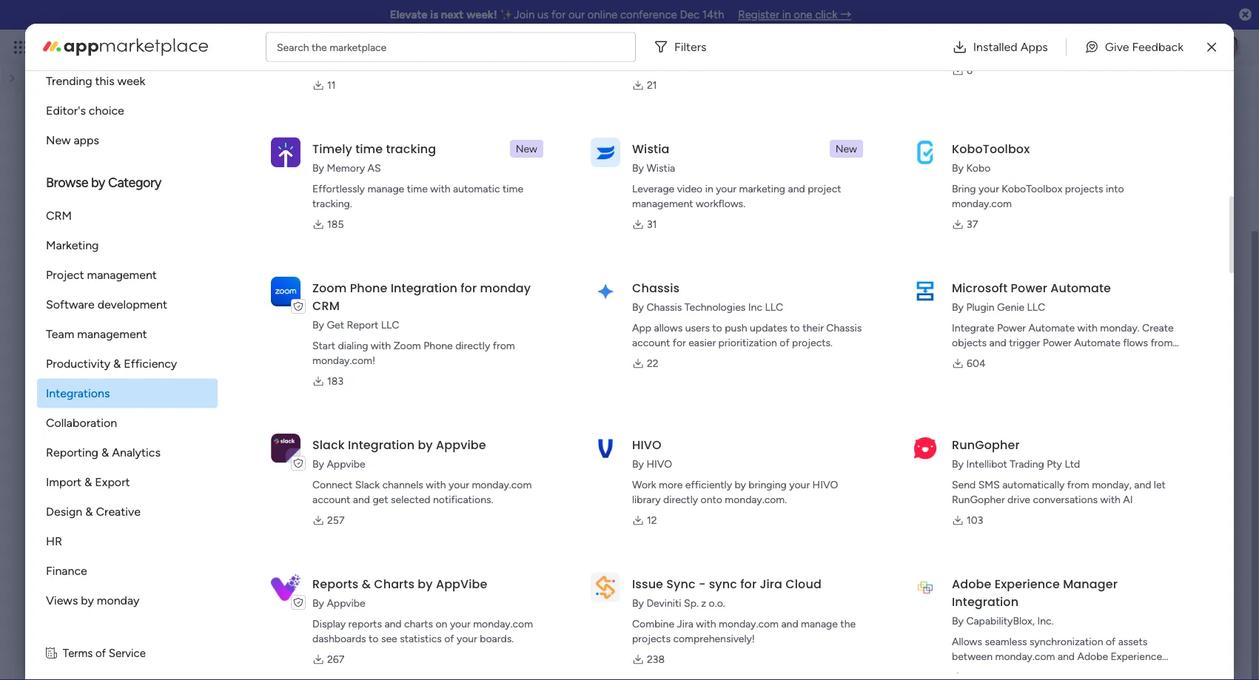 Task type: locate. For each thing, give the bounding box(es) containing it.
>
[[203, 97, 209, 110]]

component image
[[96, 96, 109, 109]]

1 horizontal spatial help
[[1147, 643, 1173, 658]]

your up notifications.
[[449, 479, 469, 491]]

1 horizontal spatial account
[[632, 337, 671, 349]]

0 vertical spatial adobe
[[952, 576, 992, 592]]

crm inside the 'zoom phone integration for monday crm by get report llc'
[[313, 297, 340, 314]]

2 horizontal spatial llc
[[1028, 301, 1046, 314]]

events.
[[952, 351, 986, 364]]

your left boards.
[[457, 633, 478, 645]]

by up app in the top of the page
[[632, 301, 644, 314]]

0 vertical spatial account
[[632, 337, 671, 349]]

1 horizontal spatial phone
[[424, 340, 453, 352]]

with down report
[[371, 340, 391, 352]]

1 vertical spatial automatically
[[1003, 479, 1065, 491]]

project management
[[117, 73, 231, 87]]

analytics
[[112, 446, 161, 460]]

your inside bring your kobotoolbox projects into monday.com
[[979, 183, 1000, 195]]

2 horizontal spatial new
[[836, 143, 858, 155]]

manage down "as"
[[368, 183, 405, 195]]

push
[[725, 322, 748, 334]]

and left let
[[1135, 479, 1152, 491]]

hivo right bringing
[[813, 479, 839, 491]]

monday.com up boards.
[[473, 618, 533, 631]]

time up "as"
[[356, 140, 383, 157]]

0 horizontal spatial monday.com!
[[313, 354, 376, 367]]

in left one
[[783, 8, 791, 21]]

reports
[[313, 576, 359, 592]]

account down app in the top of the page
[[632, 337, 671, 349]]

monday.com.
[[725, 494, 787, 506]]

app allows users to push updates to their chassis account for easier prioritization of projects.
[[632, 322, 862, 349]]

project
[[117, 73, 157, 87], [46, 268, 84, 282]]

and inside display reports and charts on your monday.com dashboards to see statistics of your boards.
[[385, 618, 402, 631]]

import up design
[[46, 475, 82, 490]]

1 vertical spatial monday.com!
[[313, 354, 376, 367]]

2 vertical spatial get
[[373, 494, 388, 506]]

of inside the no unread updates to revisit updates you've already read, change the filter at the top left corner of your feed.
[[680, 449, 691, 462]]

synchronization
[[1030, 636, 1104, 648]]

management up productivity & efficiency
[[77, 327, 147, 341]]

editor's
[[46, 104, 86, 118]]

2 horizontal spatial time
[[503, 183, 524, 195]]

allows
[[952, 636, 983, 648]]

next
[[441, 8, 464, 21]]

your inside connect slack channels with your monday.com account and get selected notifications.
[[449, 479, 469, 491]]

0 vertical spatial project
[[117, 73, 157, 87]]

& left charts
[[362, 576, 371, 592]]

1 vertical spatial chassis
[[647, 301, 682, 314]]

automate inside microsoft power automate by plugin genie llc
[[1051, 280, 1112, 296]]

as
[[368, 162, 381, 174]]

by inside issue sync - sync for jira cloud by deviniti sp. z o.o.
[[632, 597, 644, 610]]

0 vertical spatial phone
[[350, 280, 388, 296]]

project for project management
[[117, 73, 157, 87]]

& for import
[[84, 475, 92, 490]]

by inside adobe experience manager integration by capabilityblox, inc.
[[952, 615, 964, 628]]

0 horizontal spatial in
[[706, 183, 714, 195]]

llc inside chassis by chassis technologies inc llc
[[765, 301, 784, 314]]

0 horizontal spatial projects
[[632, 633, 671, 645]]

manage inside effortlessly manage time with automatic time tracking.
[[368, 183, 405, 195]]

of right "corner"
[[680, 449, 691, 462]]

1 horizontal spatial projects
[[1066, 183, 1104, 195]]

appvibe inside reports & charts by appvibe by appvibe
[[327, 597, 366, 610]]

voicemail)
[[659, 58, 706, 71]]

and left project
[[788, 183, 806, 195]]

time
[[356, 140, 383, 157], [407, 183, 428, 195], [503, 183, 524, 195]]

by inside rungopher by intellibot trading pty ltd
[[952, 458, 964, 471]]

14th
[[703, 8, 725, 21]]

jira left cloud
[[760, 576, 783, 592]]

0 horizontal spatial manage
[[368, 183, 405, 195]]

0 vertical spatial jira
[[760, 576, 783, 592]]

jira inside issue sync - sync for jira cloud by deviniti sp. z o.o.
[[760, 576, 783, 592]]

rungopher by intellibot trading pty ltd
[[952, 437, 1081, 471]]

one
[[794, 8, 813, 21]]

& for reports
[[362, 576, 371, 592]]

deviniti
[[647, 597, 682, 610]]

phone down the 'zoom phone integration for monday crm by get report llc'
[[424, 340, 453, 352]]

your inside work more efficiently by bringing your hivo library directly onto monday.com.
[[790, 479, 810, 491]]

with
[[346, 43, 367, 56], [430, 183, 451, 195], [1078, 322, 1098, 334], [371, 340, 391, 352], [426, 479, 446, 491], [1101, 494, 1121, 506], [696, 618, 717, 631]]

by inside reports & charts by appvibe by appvibe
[[418, 576, 433, 592]]

kobotoolbox inside bring your kobotoolbox projects into monday.com
[[1002, 183, 1063, 195]]

monday.com up 37
[[952, 197, 1012, 210]]

learn down genie
[[1001, 336, 1030, 350]]

filter
[[548, 449, 572, 462]]

manage inside combine jira with monday.com and manage the projects comprehensively!
[[801, 618, 838, 631]]

in down interactions at the right of the page
[[774, 58, 782, 71]]

0 horizontal spatial account
[[313, 494, 351, 506]]

monday.com up comprehensively!
[[719, 618, 779, 631]]

1 vertical spatial updates
[[528, 432, 569, 445]]

manager.
[[952, 665, 995, 678]]

0 vertical spatial learn
[[1001, 336, 1030, 350]]

1 vertical spatial integration
[[348, 437, 415, 453]]

automatically inside 'send sms automatically from monday, and let rungopher drive conversations with ai'
[[1003, 479, 1065, 491]]

center
[[1084, 450, 1115, 462]]

2 horizontal spatial get
[[1107, 467, 1123, 479]]

the
[[312, 41, 327, 53], [529, 449, 546, 462], [587, 449, 603, 462], [841, 618, 856, 631]]

1 horizontal spatial llc
[[765, 301, 784, 314]]

cloud
[[786, 576, 822, 592]]

your left feed.
[[694, 449, 716, 462]]

by up work on the right bottom of page
[[632, 458, 644, 471]]

help center element
[[1001, 435, 1223, 494]]

1 vertical spatial projects
[[632, 633, 671, 645]]

1 rungopher from the top
[[952, 437, 1020, 453]]

1 vertical spatial phone
[[424, 340, 453, 352]]

by inside work more efficiently by bringing your hivo library directly onto monday.com.
[[735, 479, 746, 491]]

adobe down synchronization at the bottom
[[1078, 651, 1109, 663]]

sources
[[333, 58, 370, 71]]

get down center
[[1107, 467, 1123, 479]]

reporting & analytics
[[46, 446, 161, 460]]

0 vertical spatial zoom
[[313, 280, 347, 296]]

by right to
[[313, 458, 324, 471]]

to inside display reports and charts on your monday.com dashboards to see statistics of your boards.
[[369, 633, 379, 645]]

learn
[[1001, 336, 1030, 350], [1059, 467, 1085, 479]]

of left 'assets'
[[1106, 636, 1116, 648]]

zoom up the 'get'
[[313, 280, 347, 296]]

to left their
[[790, 322, 800, 334]]

by up channels
[[418, 437, 433, 453]]

experience down 'assets'
[[1111, 651, 1163, 663]]

phone
[[350, 280, 388, 296], [424, 340, 453, 352]]

browse by category
[[46, 174, 161, 190]]

2 vertical spatial hivo
[[813, 479, 839, 491]]

0 vertical spatial slack
[[313, 437, 345, 453]]

management up development
[[87, 268, 157, 282]]

1 horizontal spatial adobe
[[1078, 651, 1109, 663]]

0 vertical spatial in
[[783, 8, 791, 21]]

0 vertical spatial integration
[[391, 280, 458, 296]]

into
[[1107, 183, 1125, 195]]

integrate power automate with monday. create objects and trigger power automate flows from events.
[[952, 322, 1174, 364]]

get inside connect slack channels with your monday.com account and get selected notifications.
[[373, 494, 388, 506]]

hivo right top
[[632, 437, 662, 453]]

1 vertical spatial account
[[313, 494, 351, 506]]

0 vertical spatial experience
[[995, 576, 1060, 592]]

bring your kobotoolbox projects into monday.com
[[952, 183, 1125, 210]]

0 horizontal spatial phone
[[350, 280, 388, 296]]

1 vertical spatial help
[[1147, 643, 1173, 658]]

ease:
[[369, 43, 393, 56]]

rungopher down sms
[[952, 494, 1005, 506]]

o.o.
[[709, 597, 726, 610]]

by inside microsoft power automate by plugin genie llc
[[952, 301, 964, 314]]

power right trigger
[[1043, 337, 1072, 349]]

new
[[46, 133, 71, 147], [516, 143, 538, 155], [836, 143, 858, 155]]

learn inside help center learn and get support
[[1059, 467, 1085, 479]]

with up comprehensively!
[[696, 618, 717, 631]]

0 vertical spatial automatically
[[709, 58, 771, 71]]

1 vertical spatial manage
[[801, 618, 838, 631]]

editor's choice
[[46, 104, 124, 118]]

software
[[46, 298, 95, 312]]

charts
[[404, 618, 433, 631]]

choice
[[89, 104, 124, 118]]

2 vertical spatial power
[[1043, 337, 1072, 349]]

1 horizontal spatial crm
[[313, 297, 340, 314]]

1 vertical spatial get
[[1107, 467, 1123, 479]]

updates up filter
[[528, 432, 569, 445]]

kobotoolbox down kobotoolbox by kobo
[[1002, 183, 1063, 195]]

and down cloud
[[782, 618, 799, 631]]

jira inside combine jira with monday.com and manage the projects comprehensively!
[[677, 618, 694, 631]]

0 vertical spatial help
[[1059, 450, 1081, 462]]

management for work management > main workspace
[[139, 97, 200, 110]]

close my workspaces image
[[77, 509, 95, 527]]

wistia up leverage
[[647, 162, 676, 174]]

work more efficiently by bringing your hivo library directly onto monday.com.
[[632, 479, 839, 506]]

help inside help button
[[1147, 643, 1173, 658]]

projects inside bring your kobotoolbox projects into monday.com
[[1066, 183, 1104, 195]]

1 horizontal spatial get
[[1044, 336, 1062, 350]]

explore
[[1064, 288, 1103, 302]]

of down on
[[445, 633, 454, 645]]

1 vertical spatial monday
[[480, 280, 531, 296]]

updates right revisit
[[346, 449, 386, 462]]

account
[[632, 337, 671, 349], [313, 494, 351, 506]]

& for design
[[85, 505, 93, 519]]

0 vertical spatial kobotoolbox
[[952, 140, 1030, 157]]

monday.com down 'change'
[[472, 479, 532, 491]]

and down center
[[1087, 467, 1104, 479]]

1 vertical spatial import
[[46, 475, 82, 490]]

appvibe left unread on the left of page
[[436, 437, 486, 453]]

by left plugin
[[952, 301, 964, 314]]

0 horizontal spatial adobe
[[952, 576, 992, 592]]

1 horizontal spatial jira
[[760, 576, 783, 592]]

0 vertical spatial automate
[[1051, 280, 1112, 296]]

account down connect
[[313, 494, 351, 506]]

1 horizontal spatial zoom
[[394, 340, 421, 352]]

0 horizontal spatial directly
[[456, 340, 490, 352]]

zoom inside the 'zoom phone integration for monday crm by get report llc'
[[313, 280, 347, 296]]

automate
[[1051, 280, 1112, 296], [1029, 322, 1075, 334], [1075, 337, 1121, 349]]

1 vertical spatial zoom
[[394, 340, 421, 352]]

0 vertical spatial manage
[[368, 183, 405, 195]]

with down monday,
[[1101, 494, 1121, 506]]

1 vertical spatial directly
[[664, 494, 698, 506]]

your up voicemail)
[[665, 43, 686, 56]]

power inside microsoft power automate by plugin genie llc
[[1011, 280, 1048, 296]]

monday.com! inside start dialing with zoom phone directly from monday.com!
[[313, 354, 376, 367]]

let
[[1154, 479, 1166, 491]]

1 vertical spatial learn
[[1059, 467, 1085, 479]]

your up workflows.
[[716, 183, 737, 195]]

in inside leverage video in your marketing and project management workflows.
[[706, 183, 714, 195]]

from
[[512, 43, 534, 56], [1151, 337, 1173, 349], [493, 340, 515, 352], [1068, 479, 1090, 491]]

12
[[647, 514, 657, 527]]

with inside effortlessly manage time with automatic time tracking.
[[430, 183, 451, 195]]

& for learn
[[1033, 336, 1041, 350]]

-
[[699, 576, 706, 592]]

see plans
[[259, 41, 304, 54]]

automatically up drive
[[1003, 479, 1065, 491]]

creative
[[96, 505, 141, 519]]

integration up start dialing with zoom phone directly from monday.com!
[[391, 280, 458, 296]]

by inside hivo by hivo
[[632, 458, 644, 471]]

notifications image
[[1000, 40, 1015, 55]]

jira
[[760, 576, 783, 592], [677, 618, 694, 631]]

objects
[[952, 337, 987, 349]]

& inside reports & charts by appvibe by appvibe
[[362, 576, 371, 592]]

0 horizontal spatial help
[[1059, 450, 1081, 462]]

monday.com down seamless
[[996, 651, 1056, 663]]

wistia up by wistia
[[632, 140, 670, 157]]

monday.com inside the allows seamless synchronization of assets between monday.com and adobe experience manager.
[[996, 651, 1056, 663]]

projects inside combine jira with monday.com and manage the projects comprehensively!
[[632, 633, 671, 645]]

projects.
[[793, 337, 833, 349]]

account inside app allows users to push updates to their chassis account for easier prioritization of projects.
[[632, 337, 671, 349]]

& left my
[[85, 505, 93, 519]]

0 vertical spatial appvibe
[[436, 437, 486, 453]]

elevate is next week! ✨ join us for our online conference dec 14th
[[390, 8, 725, 21]]

1 vertical spatial rungopher
[[952, 494, 1005, 506]]

ai
[[1124, 494, 1133, 506]]

public board image
[[96, 72, 112, 89]]

by right charts
[[418, 576, 433, 592]]

2 rungopher from the top
[[952, 494, 1005, 506]]

crm
[[46, 209, 72, 223], [313, 297, 340, 314]]

directly down the 'zoom phone integration for monday crm by get report llc'
[[456, 340, 490, 352]]

to left push on the top
[[713, 322, 723, 334]]

by left the 'get'
[[313, 319, 324, 331]]

2 horizontal spatial to
[[790, 322, 800, 334]]

to left see
[[369, 633, 379, 645]]

help
[[1059, 450, 1081, 462], [1147, 643, 1173, 658]]

monday.com!
[[784, 58, 848, 71], [313, 354, 376, 367]]

appvibe up connect
[[327, 458, 366, 471]]

week
[[117, 74, 145, 88]]

0 horizontal spatial import
[[46, 475, 82, 490]]

manage
[[368, 183, 405, 195], [801, 618, 838, 631]]

& left export
[[84, 475, 92, 490]]

0 horizontal spatial get
[[373, 494, 388, 506]]

and inside the allows seamless synchronization of assets between monday.com and adobe experience manager.
[[1058, 651, 1075, 663]]

invite members image
[[1065, 40, 1080, 55]]

with inside connect slack channels with your monday.com account and get selected notifications.
[[426, 479, 446, 491]]

see
[[381, 633, 397, 645]]

0 vertical spatial projects
[[1066, 183, 1104, 195]]

1 vertical spatial experience
[[1111, 651, 1163, 663]]

1 horizontal spatial monday.com!
[[784, 58, 848, 71]]

inc
[[749, 301, 763, 314]]

monday.com inside bring your kobotoolbox projects into monday.com
[[952, 197, 1012, 210]]

0 vertical spatial rungopher
[[952, 437, 1020, 453]]

and up see
[[385, 618, 402, 631]]

learn & get inspired
[[1001, 336, 1107, 350]]

finance
[[46, 564, 87, 578]]

experience up inc.
[[995, 576, 1060, 592]]

by left kobo
[[952, 162, 964, 174]]

by inside slack integration by appvibe by appvibe
[[418, 437, 433, 453]]

manage down cloud
[[801, 618, 838, 631]]

give feedback button
[[1073, 32, 1196, 62]]

with inside start dialing with zoom phone directly from monday.com!
[[371, 340, 391, 352]]

by up monday.com.
[[735, 479, 746, 491]]

management down leverage
[[632, 197, 694, 210]]

projects left into
[[1066, 183, 1104, 195]]

feedback
[[1133, 40, 1184, 54]]

adobe up capabilityblox,
[[952, 576, 992, 592]]

send sms automatically from monday, and let rungopher drive conversations with ai
[[952, 479, 1166, 506]]

app logo image
[[271, 137, 301, 167], [591, 138, 621, 167], [911, 138, 941, 167], [271, 277, 301, 306], [591, 277, 621, 306], [911, 277, 941, 306], [591, 434, 621, 463], [911, 434, 941, 463], [271, 434, 301, 463], [271, 573, 301, 603], [591, 573, 621, 603], [911, 573, 941, 603]]

2 vertical spatial integration
[[952, 594, 1019, 610]]

1 vertical spatial power
[[998, 322, 1027, 334]]

1 horizontal spatial updates
[[528, 432, 569, 445]]

in inside log all your team's mobile interactions (calls, sms, voicemail) automatically in monday.com!
[[774, 58, 782, 71]]

unread
[[491, 432, 526, 445]]

chassis by chassis technologies inc llc
[[632, 280, 784, 314]]

llc right report
[[381, 319, 399, 331]]

in up workflows.
[[706, 183, 714, 195]]

time right "automatic"
[[503, 183, 524, 195]]

combine jira with monday.com and manage the projects comprehensively!
[[632, 618, 856, 645]]

get right trigger
[[1044, 336, 1062, 350]]

for inside issue sync - sync for jira cloud by deviniti sp. z o.o.
[[741, 576, 757, 592]]

zoom
[[313, 280, 347, 296], [394, 340, 421, 352]]

1 horizontal spatial manage
[[801, 618, 838, 631]]

import up 25+
[[313, 43, 344, 56]]

integration inside slack integration by appvibe by appvibe
[[348, 437, 415, 453]]

your right bringing
[[790, 479, 810, 491]]

help inside help center learn and get support
[[1059, 450, 1081, 462]]

work management > main workspace
[[114, 97, 287, 110]]

0 vertical spatial power
[[1011, 280, 1048, 296]]

1 vertical spatial kobotoolbox
[[1002, 183, 1063, 195]]

and
[[788, 183, 806, 195], [990, 337, 1007, 349], [1087, 467, 1104, 479], [1135, 479, 1152, 491], [353, 494, 370, 506], [385, 618, 402, 631], [782, 618, 799, 631], [1058, 651, 1075, 663]]

1 horizontal spatial learn
[[1059, 467, 1085, 479]]

experience inside the allows seamless synchronization of assets between monday.com and adobe experience manager.
[[1111, 651, 1163, 663]]

monday.com! down dialing
[[313, 354, 376, 367]]

1 vertical spatial automate
[[1029, 322, 1075, 334]]

hivo up more
[[647, 458, 673, 471]]

intellibot
[[967, 458, 1008, 471]]

0 vertical spatial import
[[313, 43, 344, 56]]

new for wistia
[[836, 143, 858, 155]]

in
[[783, 8, 791, 21], [774, 58, 782, 71], [706, 183, 714, 195]]

integration up capabilityblox,
[[952, 594, 1019, 610]]

0 horizontal spatial slack
[[313, 437, 345, 453]]

contact sales element
[[1001, 506, 1223, 565]]

import inside import with ease: migrate data effortlessly from 25+ sources
[[313, 43, 344, 56]]

microsoft
[[952, 280, 1008, 296]]

2 horizontal spatial updates
[[750, 322, 788, 334]]

llc inside the 'zoom phone integration for monday crm by get report llc'
[[381, 319, 399, 331]]

0 horizontal spatial llc
[[381, 319, 399, 331]]

join
[[514, 8, 535, 21]]

with inside combine jira with monday.com and manage the projects comprehensively!
[[696, 618, 717, 631]]

inbox image
[[1032, 40, 1047, 55]]

from inside integrate power automate with monday. create objects and trigger power automate flows from events.
[[1151, 337, 1173, 349]]

and inside combine jira with monday.com and manage the projects comprehensively!
[[782, 618, 799, 631]]

appvibe down reports
[[327, 597, 366, 610]]

1 vertical spatial slack
[[355, 479, 380, 491]]

1 vertical spatial crm
[[313, 297, 340, 314]]

management for team management
[[77, 327, 147, 341]]

apps marketplace image
[[43, 38, 208, 56]]

by up allows
[[952, 615, 964, 628]]

by
[[313, 162, 324, 174], [632, 162, 644, 174], [952, 162, 964, 174], [632, 301, 644, 314], [952, 301, 964, 314], [313, 319, 324, 331], [313, 458, 324, 471], [632, 458, 644, 471], [952, 458, 964, 471], [313, 597, 324, 610], [632, 597, 644, 610], [952, 615, 964, 628]]

0 vertical spatial updates
[[750, 322, 788, 334]]

select product image
[[13, 40, 28, 55]]

1 horizontal spatial experience
[[1111, 651, 1163, 663]]

efficiency
[[124, 357, 177, 371]]

0 horizontal spatial project
[[46, 268, 84, 282]]

work right component icon
[[114, 97, 137, 110]]

register
[[739, 8, 780, 21]]

1 vertical spatial project
[[46, 268, 84, 282]]

technologies
[[685, 301, 746, 314]]

by down issue
[[632, 597, 644, 610]]

1 horizontal spatial new
[[516, 143, 538, 155]]

project right this
[[117, 73, 157, 87]]

crm up marketing
[[46, 209, 72, 223]]

mobile
[[721, 43, 753, 56]]

llc right the "inc"
[[765, 301, 784, 314]]

0 horizontal spatial to
[[369, 633, 379, 645]]

2 vertical spatial updates
[[346, 449, 386, 462]]

1 horizontal spatial directly
[[664, 494, 698, 506]]

updates down the "inc"
[[750, 322, 788, 334]]

1 vertical spatial hivo
[[647, 458, 673, 471]]

hivo
[[632, 437, 662, 453], [647, 458, 673, 471], [813, 479, 839, 491]]

& up export
[[101, 446, 109, 460]]

by
[[91, 174, 105, 190], [418, 437, 433, 453], [735, 479, 746, 491], [418, 576, 433, 592], [81, 594, 94, 608]]

0 horizontal spatial zoom
[[313, 280, 347, 296]]

power up trigger
[[998, 322, 1027, 334]]

& for reporting
[[101, 446, 109, 460]]

0 horizontal spatial experience
[[995, 576, 1060, 592]]

projects down combine
[[632, 633, 671, 645]]

power for microsoft
[[1011, 280, 1048, 296]]

slack inside slack integration by appvibe by appvibe
[[313, 437, 345, 453]]

0 vertical spatial monday.com!
[[784, 58, 848, 71]]

zoom down the 'zoom phone integration for monday crm by get report llc'
[[394, 340, 421, 352]]

& down microsoft power automate by plugin genie llc
[[1033, 336, 1041, 350]]

updates inside app allows users to push updates to their chassis account for easier prioritization of projects.
[[750, 322, 788, 334]]

by up display
[[313, 597, 324, 610]]

your down kobo
[[979, 183, 1000, 195]]

sms,
[[632, 58, 656, 71]]



Task type: describe. For each thing, give the bounding box(es) containing it.
integrations
[[46, 387, 110, 401]]

top
[[606, 449, 623, 462]]

comprehensively!
[[673, 633, 755, 645]]

effortlessly
[[457, 43, 509, 56]]

slack inside connect slack channels with your monday.com account and get selected notifications.
[[355, 479, 380, 491]]

adobe inside adobe experience manager integration by capabilityblox, inc.
[[952, 576, 992, 592]]

connect
[[313, 479, 353, 491]]

onto
[[701, 494, 723, 506]]

for inside app allows users to push updates to their chassis account for easier prioritization of projects.
[[673, 337, 686, 349]]

1 vertical spatial wistia
[[647, 162, 676, 174]]

0 horizontal spatial crm
[[46, 209, 72, 223]]

& for productivity
[[113, 357, 121, 371]]

sp.
[[684, 597, 699, 610]]

0 vertical spatial monday
[[66, 39, 117, 56]]

team
[[46, 327, 74, 341]]

and inside help center learn and get support
[[1087, 467, 1104, 479]]

management inside leverage video in your marketing and project management workflows.
[[632, 197, 694, 210]]

power for integrate
[[998, 322, 1027, 334]]

terms of service
[[63, 647, 146, 660]]

kobotoolbox by kobo
[[952, 140, 1030, 174]]

tracking
[[386, 140, 436, 157]]

development
[[98, 298, 167, 312]]

no
[[473, 432, 488, 445]]

export
[[95, 475, 130, 490]]

bringing
[[749, 479, 787, 491]]

timely
[[313, 140, 352, 157]]

new apps
[[46, 133, 99, 147]]

zoom inside start dialing with zoom phone directly from monday.com!
[[394, 340, 421, 352]]

monday.com! inside log all your team's mobile interactions (calls, sms, voicemail) automatically in monday.com!
[[784, 58, 848, 71]]

monday.com inside display reports and charts on your monday.com dashboards to see statistics of your boards.
[[473, 618, 533, 631]]

app logo image for bring your kobotoolbox projects into monday.com
[[911, 138, 941, 167]]

integration inside adobe experience manager integration by capabilityblox, inc.
[[952, 594, 1019, 610]]

of right terms
[[95, 647, 106, 660]]

log all your team's mobile interactions (calls, sms, voicemail) automatically in monday.com!
[[632, 43, 848, 71]]

prioritization
[[719, 337, 778, 349]]

app logo image for combine jira with monday.com and manage the projects comprehensively!
[[591, 573, 621, 603]]

start dialing with zoom phone directly from monday.com!
[[313, 340, 515, 367]]

from inside import with ease: migrate data effortlessly from 25+ sources
[[512, 43, 534, 56]]

monday.com inside connect slack channels with your monday.com account and get selected notifications.
[[472, 479, 532, 491]]

between
[[952, 651, 993, 663]]

267
[[327, 654, 345, 666]]

hr
[[46, 535, 62, 549]]

flows
[[1124, 337, 1149, 349]]

updates for at
[[346, 449, 386, 462]]

2 vertical spatial monday
[[97, 594, 140, 608]]

microsoft power automate by plugin genie llc
[[952, 280, 1112, 314]]

log
[[632, 43, 650, 56]]

directly inside start dialing with zoom phone directly from monday.com!
[[456, 340, 490, 352]]

no unread updates to revisit updates you've already read, change the filter at the top left corner of your feed.
[[298, 432, 744, 462]]

help image
[[1166, 40, 1181, 55]]

183
[[327, 375, 344, 388]]

by down timely
[[313, 162, 324, 174]]

click
[[816, 8, 838, 21]]

read,
[[463, 449, 487, 462]]

monday.com inside combine jira with monday.com and manage the projects comprehensively!
[[719, 618, 779, 631]]

adobe inside the allows seamless synchronization of assets between monday.com and adobe experience manager.
[[1078, 651, 1109, 663]]

by inside the 'zoom phone integration for monday crm by get report llc'
[[313, 319, 324, 331]]

of inside app allows users to push updates to their chassis account for easier prioritization of projects.
[[780, 337, 790, 349]]

0 vertical spatial work
[[120, 39, 146, 56]]

monday,
[[1093, 479, 1132, 491]]

dapulse x slim image
[[1208, 38, 1217, 56]]

plugin
[[967, 301, 995, 314]]

with inside integrate power automate with monday. create objects and trigger power automate flows from events.
[[1078, 322, 1098, 334]]

app logo image for send sms automatically from monday, and let rungopher drive conversations with ai
[[911, 434, 941, 463]]

reports
[[349, 618, 382, 631]]

marketplace
[[330, 41, 387, 53]]

bring
[[952, 183, 977, 195]]

trading
[[1010, 458, 1045, 471]]

by right browse
[[91, 174, 105, 190]]

with inside import with ease: migrate data effortlessly from 25+ sources
[[346, 43, 367, 56]]

integration inside the 'zoom phone integration for monday crm by get report llc'
[[391, 280, 458, 296]]

import for import & export
[[46, 475, 82, 490]]

by inside chassis by chassis technologies inc llc
[[632, 301, 644, 314]]

by inside slack integration by appvibe by appvibe
[[313, 458, 324, 471]]

help for help center learn and get support
[[1059, 450, 1081, 462]]

app logo image for integrate power automate with monday. create objects and trigger power automate flows from events.
[[911, 277, 941, 306]]

your inside the no unread updates to revisit updates you've already read, change the filter at the top left corner of your feed.
[[694, 449, 716, 462]]

2 vertical spatial automate
[[1075, 337, 1121, 349]]

team's
[[688, 43, 719, 56]]

help for help
[[1147, 643, 1173, 658]]

0 vertical spatial get
[[1044, 336, 1062, 350]]

by inside reports & charts by appvibe by appvibe
[[313, 597, 324, 610]]

1 horizontal spatial time
[[407, 183, 428, 195]]

issue sync - sync for jira cloud by deviniti sp. z o.o.
[[632, 576, 822, 610]]

browse
[[46, 174, 88, 190]]

apps
[[74, 133, 99, 147]]

app logo image for effortlessly manage time with automatic time tracking.
[[271, 137, 301, 167]]

register in one click → link
[[739, 8, 852, 21]]

the inside combine jira with monday.com and manage the projects comprehensively!
[[841, 618, 856, 631]]

account inside connect slack channels with your monday.com account and get selected notifications.
[[313, 494, 351, 506]]

1 vertical spatial appvibe
[[327, 458, 366, 471]]

management up management
[[149, 39, 230, 56]]

1 vertical spatial work
[[114, 97, 137, 110]]

terms of use image
[[46, 645, 57, 662]]

0 vertical spatial hivo
[[632, 437, 662, 453]]

my workspaces
[[98, 510, 193, 526]]

terms of service link
[[63, 645, 146, 662]]

project for project management
[[46, 268, 84, 282]]

sync
[[709, 576, 738, 592]]

remove from favorites image
[[267, 73, 282, 87]]

zoom phone integration for monday crm by get report llc
[[313, 280, 531, 331]]

genie
[[998, 301, 1025, 314]]

give feedback link
[[1073, 32, 1196, 62]]

us
[[538, 8, 549, 21]]

1 horizontal spatial to
[[713, 322, 723, 334]]

assets
[[1119, 636, 1148, 648]]

automatic
[[453, 183, 500, 195]]

elevate
[[390, 8, 428, 21]]

statistics
[[400, 633, 442, 645]]

phone inside the 'zoom phone integration for monday crm by get report llc'
[[350, 280, 388, 296]]

185
[[327, 218, 344, 231]]

from inside 'send sms automatically from monday, and let rungopher drive conversations with ai'
[[1068, 479, 1090, 491]]

users
[[686, 322, 710, 334]]

by right views
[[81, 594, 94, 608]]

team management
[[46, 327, 147, 341]]

import with ease: migrate data effortlessly from 25+ sources
[[313, 43, 534, 71]]

import for import with ease: migrate data effortlessly from 25+ sources
[[313, 43, 344, 56]]

apps image
[[1098, 40, 1112, 55]]

hivo inside work more efficiently by bringing your hivo library directly onto monday.com.
[[813, 479, 839, 491]]

revisit
[[313, 449, 343, 462]]

connect slack channels with your monday.com account and get selected notifications.
[[313, 479, 532, 506]]

0 horizontal spatial new
[[46, 133, 71, 147]]

by inside kobotoolbox by kobo
[[952, 162, 964, 174]]

leverage video in your marketing and project management workflows.
[[632, 183, 842, 210]]

on
[[436, 618, 448, 631]]

0 vertical spatial chassis
[[632, 280, 680, 296]]

phone inside start dialing with zoom phone directly from monday.com!
[[424, 340, 453, 352]]

management for project management
[[87, 268, 157, 282]]

app logo image for allows seamless synchronization of assets between monday.com and adobe experience manager.
[[911, 573, 941, 603]]

updates for prioritization
[[750, 322, 788, 334]]

collaboration
[[46, 416, 117, 430]]

from inside start dialing with zoom phone directly from monday.com!
[[493, 340, 515, 352]]

lottie animation element
[[298, 194, 535, 431]]

leverage
[[632, 183, 675, 195]]

and inside integrate power automate with monday. create objects and trigger power automate flows from events.
[[990, 337, 1007, 349]]

terry turtle image
[[1218, 36, 1242, 59]]

(calls,
[[813, 43, 839, 56]]

this
[[95, 74, 115, 88]]

0 horizontal spatial time
[[356, 140, 383, 157]]

of inside the allows seamless synchronization of assets between monday.com and adobe experience manager.
[[1106, 636, 1116, 648]]

sms
[[979, 479, 1000, 491]]

templates image image
[[1014, 122, 1209, 224]]

hivo by hivo
[[632, 437, 673, 471]]

and inside leverage video in your marketing and project management workflows.
[[788, 183, 806, 195]]

and inside 'send sms automatically from monday, and let rungopher drive conversations with ai'
[[1135, 479, 1152, 491]]

rungopher inside rungopher by intellibot trading pty ltd
[[952, 437, 1020, 453]]

conversations
[[1033, 494, 1098, 506]]

video
[[677, 183, 703, 195]]

installed apps button
[[941, 32, 1060, 62]]

left
[[626, 449, 643, 462]]

notifications.
[[433, 494, 494, 506]]

with inside 'send sms automatically from monday, and let rungopher drive conversations with ai'
[[1101, 494, 1121, 506]]

automate for integrate
[[1029, 322, 1075, 334]]

feed.
[[719, 449, 744, 462]]

monday.
[[1101, 322, 1140, 334]]

app logo image for app allows users to push updates to their chassis account for easier prioritization of projects.
[[591, 277, 621, 306]]

0 vertical spatial wistia
[[632, 140, 670, 157]]

app logo image for leverage video in your marketing and project management workflows.
[[591, 138, 621, 167]]

of inside display reports and charts on your monday.com dashboards to see statistics of your boards.
[[445, 633, 454, 645]]

your inside leverage video in your marketing and project management workflows.
[[716, 183, 737, 195]]

main
[[212, 97, 234, 110]]

llc inside microsoft power automate by plugin genie llc
[[1028, 301, 1046, 314]]

get inside help center learn and get support
[[1107, 467, 1123, 479]]

new for timely time tracking
[[516, 143, 538, 155]]

experience inside adobe experience manager integration by capabilityblox, inc.
[[995, 576, 1060, 592]]

monday work management
[[66, 39, 230, 56]]

monday inside the 'zoom phone integration for monday crm by get report llc'
[[480, 280, 531, 296]]

search everything image
[[1134, 40, 1149, 55]]

library
[[632, 494, 661, 506]]

filters button
[[648, 32, 719, 62]]

see plans button
[[239, 36, 310, 59]]

you've
[[389, 449, 421, 462]]

automate for microsoft
[[1051, 280, 1112, 296]]

more
[[659, 479, 683, 491]]

trending this week
[[46, 74, 145, 88]]

see
[[259, 41, 277, 54]]

by up leverage
[[632, 162, 644, 174]]

automatically inside log all your team's mobile interactions (calls, sms, voicemail) automatically in monday.com!
[[709, 58, 771, 71]]

directly inside work more efficiently by bringing your hivo library directly onto monday.com.
[[664, 494, 698, 506]]

chassis inside app allows users to push updates to their chassis account for easier prioritization of projects.
[[827, 322, 862, 334]]

app
[[632, 322, 652, 334]]

✨
[[500, 8, 511, 21]]

app logo image for work more efficiently by bringing your hivo library directly onto monday.com.
[[591, 434, 621, 463]]

our
[[569, 8, 585, 21]]

and inside connect slack channels with your monday.com account and get selected notifications.
[[353, 494, 370, 506]]

help center learn and get support
[[1059, 450, 1161, 479]]

your right on
[[450, 618, 471, 631]]

service
[[109, 647, 146, 660]]

your inside log all your team's mobile interactions (calls, sms, voicemail) automatically in monday.com!
[[665, 43, 686, 56]]

rungopher inside 'send sms automatically from monday, and let rungopher drive conversations with ai'
[[952, 494, 1005, 506]]

for inside the 'zoom phone integration for monday crm by get report llc'
[[461, 280, 477, 296]]



Task type: vqa. For each thing, say whether or not it's contained in the screenshot.
2nd workspace icon from the right
no



